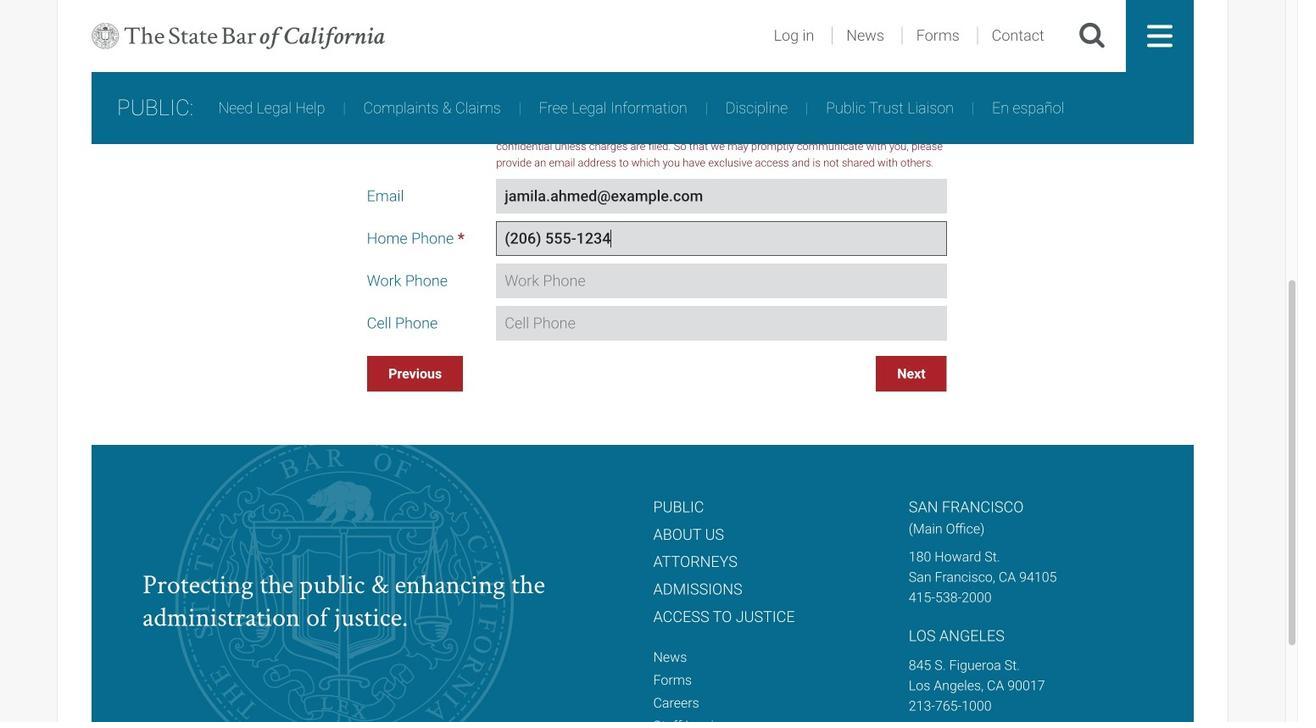 Task type: locate. For each thing, give the bounding box(es) containing it.
Home Phone telephone field
[[496, 221, 948, 256]]

Address 2 text field
[[496, 0, 948, 29]]

Work Phone telephone field
[[496, 264, 948, 299]]

logo image
[[92, 0, 385, 72]]

Email email field
[[496, 179, 948, 214]]



Task type: describe. For each thing, give the bounding box(es) containing it.
City text field
[[496, 37, 948, 72]]

search form image
[[1079, 21, 1106, 51]]

ZIP Code text field
[[791, 79, 948, 114]]

Cell Phone telephone field
[[496, 306, 948, 341]]



Task type: vqa. For each thing, say whether or not it's contained in the screenshot.
City text box
yes



